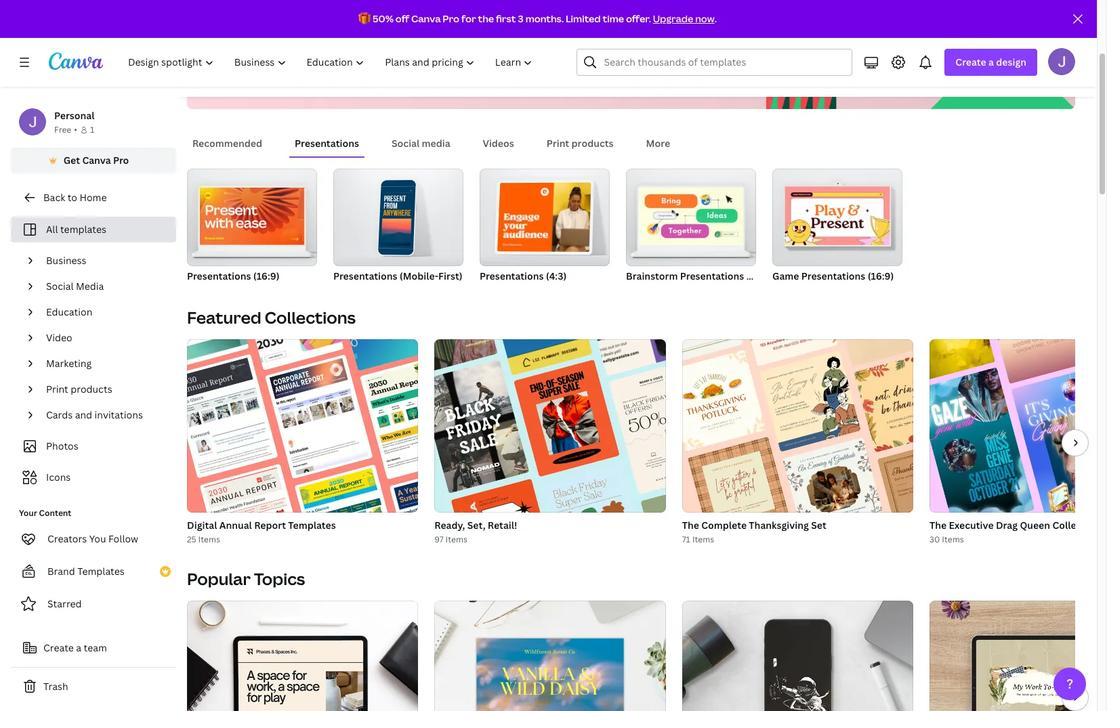Task type: describe. For each thing, give the bounding box(es) containing it.
presentation (16:9) image inside presentations (16:9) link
[[200, 188, 305, 245]]

personal
[[54, 109, 95, 122]]

space image
[[682, 601, 914, 712]]

more
[[646, 137, 671, 150]]

drag
[[997, 519, 1018, 532]]

game presentations (16:9) link
[[773, 169, 903, 285]]

business link
[[41, 248, 168, 274]]

get canva pro button
[[11, 148, 176, 174]]

recommended
[[193, 137, 262, 150]]

first)
[[439, 270, 463, 283]]

digital annual report templates 25 items
[[187, 519, 336, 546]]

aesthetic image
[[435, 601, 666, 712]]

the complete thanksgiving set 71 items
[[682, 519, 827, 546]]

photos
[[46, 440, 78, 453]]

products for print products link
[[71, 383, 112, 396]]

0 vertical spatial canva
[[412, 12, 441, 25]]

creators you follow
[[47, 533, 138, 546]]

the
[[478, 12, 494, 25]]

social for social media
[[46, 280, 74, 293]]

•
[[74, 124, 77, 136]]

presentations for presentations (4:3)
[[480, 270, 544, 283]]

media
[[422, 137, 451, 150]]

create a team button
[[11, 635, 176, 662]]

print for print products link
[[46, 383, 68, 396]]

start
[[220, 37, 243, 49]]

🎁
[[359, 12, 371, 25]]

items inside 'digital annual report templates 25 items'
[[198, 534, 220, 546]]

brainstorm presentations (16:9)
[[626, 270, 773, 283]]

report
[[254, 519, 286, 532]]

media
[[76, 280, 104, 293]]

trash
[[43, 681, 68, 694]]

top level navigation element
[[119, 49, 545, 76]]

complete
[[702, 519, 747, 532]]

cards and invitations
[[46, 409, 143, 422]]

presentations for presentations
[[295, 137, 359, 150]]

vintage image
[[930, 601, 1108, 712]]

featured
[[187, 306, 261, 329]]

a for team
[[76, 642, 81, 655]]

business
[[46, 254, 86, 267]]

get canva pro
[[63, 154, 129, 167]]

education
[[46, 306, 92, 319]]

recommended button
[[187, 131, 268, 157]]

collection
[[1053, 519, 1101, 532]]

the for the executive drag queen collection
[[930, 519, 947, 532]]

videos button
[[478, 131, 520, 157]]

follow
[[108, 533, 138, 546]]

cards and invitations link
[[41, 403, 168, 428]]

print for print products button
[[547, 137, 570, 150]]

executive
[[949, 519, 994, 532]]

presentations (mobile-first) link
[[334, 169, 464, 285]]

social media
[[392, 137, 451, 150]]

the executive drag queen collection link
[[930, 519, 1108, 534]]

the executive drag queen collection 30 items
[[930, 519, 1101, 546]]

education link
[[41, 300, 168, 325]]

starred link
[[11, 591, 176, 618]]

thanksgiving
[[749, 519, 809, 532]]

presentations (16:9)
[[187, 270, 280, 283]]

(4:3)
[[546, 270, 567, 283]]

50%
[[373, 12, 394, 25]]

items inside ready, set, retail! 97 items
[[446, 534, 468, 546]]

retail!
[[488, 519, 518, 532]]

upgrade
[[653, 12, 694, 25]]

now
[[696, 12, 715, 25]]

71
[[682, 534, 691, 546]]

brand templates link
[[11, 559, 176, 586]]

starred
[[47, 598, 82, 611]]

more button
[[641, 131, 676, 157]]

(mobile-
[[400, 270, 439, 283]]

social media
[[46, 280, 104, 293]]

popular
[[187, 568, 251, 590]]

items inside the executive drag queen collection 30 items
[[943, 534, 964, 546]]

free
[[54, 124, 71, 136]]

your
[[19, 508, 37, 519]]

popular topics
[[187, 568, 305, 590]]

print products link
[[41, 377, 168, 403]]

products for print products button
[[572, 137, 614, 150]]

your content
[[19, 508, 71, 519]]

create a team
[[43, 642, 107, 655]]

home
[[80, 191, 107, 204]]

brand
[[47, 565, 75, 578]]

1
[[90, 124, 94, 136]]

and
[[75, 409, 92, 422]]

marketing link
[[41, 351, 168, 377]]

create a design
[[956, 56, 1027, 68]]

to
[[68, 191, 77, 204]]

game
[[773, 270, 800, 283]]

social for social media
[[392, 137, 420, 150]]

create a design button
[[945, 49, 1038, 76]]



Task type: locate. For each thing, give the bounding box(es) containing it.
decorating!
[[245, 37, 298, 49]]

templates
[[60, 223, 106, 236]]

1 horizontal spatial (16:9)
[[747, 270, 773, 283]]

1 horizontal spatial pro
[[443, 12, 460, 25]]

icons link
[[19, 465, 168, 491]]

back to home link
[[11, 184, 176, 212]]

0 horizontal spatial print
[[46, 383, 68, 396]]

print products inside print products button
[[547, 137, 614, 150]]

1 horizontal spatial canva
[[412, 12, 441, 25]]

1 vertical spatial create
[[43, 642, 74, 655]]

back
[[43, 191, 65, 204]]

off
[[396, 12, 410, 25]]

the complete thanksgiving set link
[[682, 519, 914, 534]]

get
[[63, 154, 80, 167]]

1 vertical spatial canva
[[82, 154, 111, 167]]

marketing
[[46, 357, 92, 370]]

presentations (4:3)
[[480, 270, 567, 283]]

featured collections
[[187, 306, 356, 329]]

the up 30
[[930, 519, 947, 532]]

topics
[[254, 568, 305, 590]]

canva right off
[[412, 12, 441, 25]]

ready,
[[435, 519, 465, 532]]

queen
[[1021, 519, 1051, 532]]

presentation (4:3) image
[[480, 169, 610, 266], [498, 183, 591, 252]]

97
[[435, 534, 444, 546]]

game presentation (16:9) image
[[773, 169, 903, 266], [786, 187, 890, 246]]

1 horizontal spatial social
[[392, 137, 420, 150]]

months.
[[526, 12, 564, 25]]

first
[[496, 12, 516, 25]]

(16:9)
[[253, 270, 280, 283], [747, 270, 773, 283], [868, 270, 894, 283]]

print products inside print products link
[[46, 383, 112, 396]]

social left media
[[392, 137, 420, 150]]

presentation (4:3) image inside the presentations (4:3) link
[[498, 183, 591, 252]]

canva
[[412, 12, 441, 25], [82, 154, 111, 167]]

presentations (4:3) link
[[480, 169, 610, 285]]

ready, set, retail! link
[[435, 519, 666, 534]]

trash link
[[11, 674, 176, 701]]

1 vertical spatial social
[[46, 280, 74, 293]]

0 vertical spatial social
[[392, 137, 420, 150]]

for
[[462, 12, 476, 25]]

2 the from the left
[[930, 519, 947, 532]]

digital annual report templates link
[[187, 519, 419, 534]]

video link
[[41, 325, 168, 351]]

4 items from the left
[[943, 534, 964, 546]]

1 horizontal spatial the
[[930, 519, 947, 532]]

Search search field
[[604, 49, 844, 75]]

create left team
[[43, 642, 74, 655]]

create for create a design
[[956, 56, 987, 68]]

3 (16:9) from the left
[[868, 270, 894, 283]]

game presentation (16:9) image inside the game presentations (16:9) 'link'
[[786, 187, 890, 246]]

photos link
[[19, 434, 168, 460]]

(16:9) inside 'link'
[[868, 270, 894, 283]]

1 horizontal spatial print products
[[547, 137, 614, 150]]

videos
[[483, 137, 514, 150]]

25
[[187, 534, 196, 546]]

0 horizontal spatial canva
[[82, 154, 111, 167]]

create left design
[[956, 56, 987, 68]]

icons
[[46, 471, 71, 484]]

presentation (mobile-first) image inside presentations (mobile-first) link
[[379, 187, 416, 249]]

products left more
[[572, 137, 614, 150]]

0 horizontal spatial social
[[46, 280, 74, 293]]

0 vertical spatial print
[[547, 137, 570, 150]]

1 the from the left
[[682, 519, 700, 532]]

content
[[39, 508, 71, 519]]

1 vertical spatial products
[[71, 383, 112, 396]]

0 vertical spatial templates
[[288, 519, 336, 532]]

social inside button
[[392, 137, 420, 150]]

presentation (mobile-first) image
[[334, 169, 464, 266], [379, 187, 416, 249]]

items right 30
[[943, 534, 964, 546]]

presentations for presentations (16:9)
[[187, 270, 251, 283]]

pro up "back to home" link at the top of the page
[[113, 154, 129, 167]]

1 vertical spatial pro
[[113, 154, 129, 167]]

pro inside button
[[113, 154, 129, 167]]

presentations
[[295, 137, 359, 150], [187, 270, 251, 283], [334, 270, 398, 283], [480, 270, 544, 283], [680, 270, 745, 283], [802, 270, 866, 283]]

the inside the complete thanksgiving set 71 items
[[682, 519, 700, 532]]

items down ready, on the left
[[446, 534, 468, 546]]

items right the 71
[[693, 534, 715, 546]]

a
[[989, 56, 995, 68], [76, 642, 81, 655]]

0 horizontal spatial products
[[71, 383, 112, 396]]

1 vertical spatial templates
[[77, 565, 125, 578]]

brainstorm
[[626, 270, 678, 283]]

None search field
[[577, 49, 853, 76]]

limited
[[566, 12, 601, 25]]

1 horizontal spatial a
[[989, 56, 995, 68]]

all templates
[[46, 223, 106, 236]]

1 horizontal spatial print
[[547, 137, 570, 150]]

upgrade now button
[[653, 12, 715, 25]]

the inside the executive drag queen collection 30 items
[[930, 519, 947, 532]]

small business image
[[187, 601, 419, 712]]

annual
[[219, 519, 252, 532]]

1 horizontal spatial templates
[[288, 519, 336, 532]]

0 vertical spatial pro
[[443, 12, 460, 25]]

0 vertical spatial products
[[572, 137, 614, 150]]

items
[[198, 534, 220, 546], [446, 534, 468, 546], [693, 534, 715, 546], [943, 534, 964, 546]]

print products for print products link
[[46, 383, 112, 396]]

cards
[[46, 409, 73, 422]]

create for create a team
[[43, 642, 74, 655]]

ready, set, retail! 97 items
[[435, 519, 518, 546]]

a left team
[[76, 642, 81, 655]]

templates right report
[[288, 519, 336, 532]]

video
[[46, 332, 72, 344]]

print inside button
[[547, 137, 570, 150]]

set,
[[468, 519, 486, 532]]

presentation (16:9) image
[[187, 169, 317, 266], [200, 188, 305, 245]]

0 vertical spatial a
[[989, 56, 995, 68]]

the
[[682, 519, 700, 532], [930, 519, 947, 532]]

presentations inside 'button'
[[295, 137, 359, 150]]

team
[[84, 642, 107, 655]]

1 vertical spatial print
[[46, 383, 68, 396]]

brainstorm presentation (16:9) image
[[626, 169, 757, 266], [639, 188, 744, 245]]

2 items from the left
[[446, 534, 468, 546]]

a inside dropdown button
[[989, 56, 995, 68]]

a inside button
[[76, 642, 81, 655]]

1 horizontal spatial products
[[572, 137, 614, 150]]

products inside print products button
[[572, 137, 614, 150]]

templates down you
[[77, 565, 125, 578]]

start decorating!
[[220, 37, 298, 49]]

print products for print products button
[[547, 137, 614, 150]]

brainstorm presentations (16:9) link
[[626, 169, 773, 285]]

1 items from the left
[[198, 534, 220, 546]]

canva right get
[[82, 154, 111, 167]]

2 (16:9) from the left
[[747, 270, 773, 283]]

canva inside button
[[82, 154, 111, 167]]

1 horizontal spatial create
[[956, 56, 987, 68]]

game presentations (16:9)
[[773, 270, 894, 283]]

1 (16:9) from the left
[[253, 270, 280, 283]]

1 vertical spatial print products
[[46, 383, 112, 396]]

items inside the complete thanksgiving set 71 items
[[693, 534, 715, 546]]

presentations for presentations (mobile-first)
[[334, 270, 398, 283]]

items down digital
[[198, 534, 220, 546]]

20% off christmas print! image
[[750, 0, 1076, 109]]

print up cards
[[46, 383, 68, 396]]

0 horizontal spatial pro
[[113, 154, 129, 167]]

a for design
[[989, 56, 995, 68]]

0 horizontal spatial (16:9)
[[253, 270, 280, 283]]

.
[[715, 12, 717, 25]]

0 horizontal spatial the
[[682, 519, 700, 532]]

back to home
[[43, 191, 107, 204]]

1 vertical spatial a
[[76, 642, 81, 655]]

design
[[997, 56, 1027, 68]]

jacob simon image
[[1049, 48, 1076, 75]]

0 horizontal spatial create
[[43, 642, 74, 655]]

start decorating! link
[[209, 30, 309, 57]]

presentations (mobile-first)
[[334, 270, 463, 283]]

print right videos
[[547, 137, 570, 150]]

0 vertical spatial print products
[[547, 137, 614, 150]]

create inside dropdown button
[[956, 56, 987, 68]]

3
[[518, 12, 524, 25]]

time
[[603, 12, 624, 25]]

0 vertical spatial create
[[956, 56, 987, 68]]

templates inside 'digital annual report templates 25 items'
[[288, 519, 336, 532]]

the for the complete thanksgiving set
[[682, 519, 700, 532]]

print
[[547, 137, 570, 150], [46, 383, 68, 396]]

creators you follow link
[[11, 526, 176, 553]]

creators
[[47, 533, 87, 546]]

(16:9) for brainstorm presentations (16:9)
[[747, 270, 773, 283]]

all
[[46, 223, 58, 236]]

0 horizontal spatial print products
[[46, 383, 112, 396]]

print products
[[547, 137, 614, 150], [46, 383, 112, 396]]

templates
[[288, 519, 336, 532], [77, 565, 125, 578]]

2 horizontal spatial (16:9)
[[868, 270, 894, 283]]

products
[[572, 137, 614, 150], [71, 383, 112, 396]]

the up the 71
[[682, 519, 700, 532]]

3 items from the left
[[693, 534, 715, 546]]

print products button
[[542, 131, 619, 157]]

collections
[[265, 306, 356, 329]]

digital
[[187, 519, 217, 532]]

offer.
[[626, 12, 651, 25]]

social media link
[[41, 274, 168, 300]]

products inside print products link
[[71, 383, 112, 396]]

products up cards and invitations
[[71, 383, 112, 396]]

pro left for on the left of page
[[443, 12, 460, 25]]

0 horizontal spatial a
[[76, 642, 81, 655]]

presentations button
[[290, 131, 365, 157]]

(16:9) for game presentations (16:9)
[[868, 270, 894, 283]]

presentations inside 'link'
[[802, 270, 866, 283]]

a left design
[[989, 56, 995, 68]]

create inside button
[[43, 642, 74, 655]]

set
[[812, 519, 827, 532]]

social down 'business'
[[46, 280, 74, 293]]

0 horizontal spatial templates
[[77, 565, 125, 578]]



Task type: vqa. For each thing, say whether or not it's contained in the screenshot.
Presentations corresponding to Presentations (4:3)
yes



